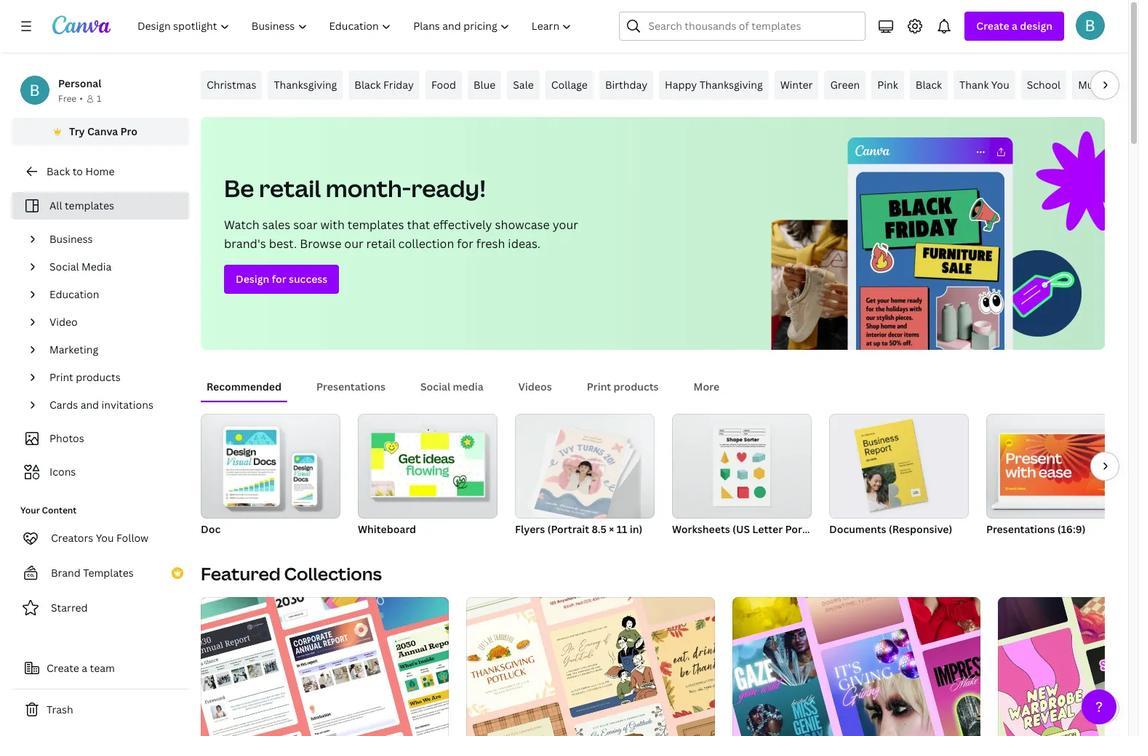 Task type: vqa. For each thing, say whether or not it's contained in the screenshot.
template
no



Task type: locate. For each thing, give the bounding box(es) containing it.
video
[[49, 315, 78, 329]]

happy thanksgiving link
[[660, 71, 769, 100]]

black for black
[[916, 78, 943, 92]]

0 horizontal spatial for
[[272, 272, 287, 286]]

1 horizontal spatial presentations
[[987, 523, 1056, 536]]

sale link
[[508, 71, 540, 100]]

trash link
[[12, 696, 189, 725]]

ready!
[[411, 173, 486, 204]]

you for thank
[[992, 78, 1010, 92]]

for down effectively
[[457, 236, 474, 252]]

presentations for presentations (16:9)
[[987, 523, 1056, 536]]

0 horizontal spatial print products
[[49, 370, 121, 384]]

more
[[694, 380, 720, 394]]

0 horizontal spatial products
[[76, 370, 121, 384]]

black link
[[910, 71, 948, 100]]

1 horizontal spatial you
[[992, 78, 1010, 92]]

0 vertical spatial create
[[977, 19, 1010, 33]]

social left media
[[421, 380, 451, 394]]

Search search field
[[649, 12, 857, 40]]

back
[[47, 164, 70, 178]]

our
[[344, 236, 364, 252]]

documents (responsive) link
[[830, 414, 970, 539]]

1
[[97, 92, 101, 105]]

canva
[[87, 124, 118, 138]]

flyer (portrait 8.5 × 11 in) image inside flyers (portrait 8.5 × 11 in) link
[[535, 427, 628, 524]]

0 horizontal spatial thanksgiving
[[274, 78, 337, 92]]

•
[[80, 92, 83, 105]]

create a team button
[[12, 654, 189, 683]]

1 horizontal spatial for
[[457, 236, 474, 252]]

0 vertical spatial templates
[[65, 199, 114, 213]]

presentation (16:9) image
[[987, 414, 1127, 519], [1001, 435, 1113, 496]]

1 vertical spatial presentations
[[987, 523, 1056, 536]]

1 horizontal spatial create
[[977, 19, 1010, 33]]

templates up our on the left
[[348, 217, 404, 233]]

products left more
[[614, 380, 659, 394]]

photos link
[[20, 425, 181, 453]]

social down business on the left top
[[49, 260, 79, 274]]

None search field
[[620, 12, 866, 41]]

presentations button
[[311, 373, 392, 401]]

to
[[73, 164, 83, 178]]

print products
[[49, 370, 121, 384], [587, 380, 659, 394]]

social inside button
[[421, 380, 451, 394]]

blue
[[474, 78, 496, 92]]

pink link
[[872, 71, 905, 100]]

icons link
[[20, 459, 181, 486]]

pro
[[120, 124, 138, 138]]

top level navigation element
[[128, 12, 585, 41]]

for inside watch sales soar with templates that effectively showcase your brand's best. browse our retail collection for fresh ideas.
[[457, 236, 474, 252]]

products for print products button
[[614, 380, 659, 394]]

retail right our on the left
[[366, 236, 396, 252]]

more button
[[688, 373, 726, 401]]

templates right all at the left top of the page
[[65, 199, 114, 213]]

follow
[[116, 531, 149, 545]]

music
[[1079, 78, 1108, 92]]

thanksgiving link
[[268, 71, 343, 100]]

a for team
[[82, 662, 87, 675]]

marketing link
[[44, 336, 181, 364]]

black right pink
[[916, 78, 943, 92]]

be retail month-ready! image
[[756, 117, 1106, 350]]

0 horizontal spatial create
[[47, 662, 79, 675]]

1 vertical spatial you
[[96, 531, 114, 545]]

products inside the print products link
[[76, 370, 121, 384]]

create for create a design
[[977, 19, 1010, 33]]

a for design
[[1012, 19, 1018, 33]]

sales
[[262, 217, 291, 233]]

brand templates link
[[12, 559, 189, 588]]

1 vertical spatial create
[[47, 662, 79, 675]]

(us
[[733, 523, 750, 536]]

2 black from the left
[[916, 78, 943, 92]]

for right 'design'
[[272, 272, 287, 286]]

social for social media
[[49, 260, 79, 274]]

retail inside watch sales soar with templates that effectively showcase your brand's best. browse our retail collection for fresh ideas.
[[366, 236, 396, 252]]

create left the design
[[977, 19, 1010, 33]]

0 horizontal spatial a
[[82, 662, 87, 675]]

business
[[49, 232, 93, 246]]

doc image
[[201, 414, 341, 519], [201, 414, 341, 519]]

create
[[977, 19, 1010, 33], [47, 662, 79, 675]]

flyer (portrait 8.5 × 11 in) image
[[515, 414, 655, 519], [535, 427, 628, 524]]

1 vertical spatial retail
[[366, 236, 396, 252]]

0 vertical spatial for
[[457, 236, 474, 252]]

you right thank at the right top of page
[[992, 78, 1010, 92]]

1 horizontal spatial retail
[[366, 236, 396, 252]]

that
[[407, 217, 430, 233]]

products up cards and invitations
[[76, 370, 121, 384]]

products inside print products button
[[614, 380, 659, 394]]

effectively
[[433, 217, 493, 233]]

social media link
[[44, 253, 181, 281]]

0 vertical spatial a
[[1012, 19, 1018, 33]]

worksheet (us letter portrait) image
[[673, 414, 812, 519], [714, 426, 771, 507]]

print inside button
[[587, 380, 612, 394]]

print up cards
[[49, 370, 73, 384]]

design for success link
[[224, 265, 339, 294]]

create left team
[[47, 662, 79, 675]]

presentations inside the presentations (16:9) link
[[987, 523, 1056, 536]]

templates
[[83, 566, 134, 580]]

create inside create a team button
[[47, 662, 79, 675]]

featured collections
[[201, 562, 382, 586]]

you
[[992, 78, 1010, 92], [96, 531, 114, 545]]

a
[[1012, 19, 1018, 33], [82, 662, 87, 675]]

1 horizontal spatial black
[[916, 78, 943, 92]]

fresh
[[477, 236, 505, 252]]

starred
[[51, 601, 88, 615]]

whiteboard
[[358, 523, 416, 536]]

in)
[[630, 523, 643, 536]]

be retail month-ready!
[[224, 173, 486, 204]]

photos
[[49, 432, 84, 445]]

×
[[609, 523, 615, 536]]

watch sales soar with templates that effectively showcase your brand's best. browse our retail collection for fresh ideas.
[[224, 217, 579, 252]]

a left the design
[[1012, 19, 1018, 33]]

print products inside button
[[587, 380, 659, 394]]

document (responsive) image
[[830, 414, 970, 519], [855, 419, 928, 512]]

presentations (16:9) link
[[987, 414, 1127, 539]]

0 vertical spatial you
[[992, 78, 1010, 92]]

1 horizontal spatial print products
[[587, 380, 659, 394]]

back to home
[[47, 164, 115, 178]]

0 horizontal spatial you
[[96, 531, 114, 545]]

presentations inside presentations "button"
[[317, 380, 386, 394]]

featured
[[201, 562, 281, 586]]

black friday link
[[349, 71, 420, 100]]

print products for the print products link
[[49, 370, 121, 384]]

print right 'videos'
[[587, 380, 612, 394]]

retail up sales
[[259, 173, 321, 204]]

school link
[[1022, 71, 1067, 100]]

1 horizontal spatial a
[[1012, 19, 1018, 33]]

creators you follow
[[51, 531, 149, 545]]

1 horizontal spatial print
[[587, 380, 612, 394]]

products for the print products link
[[76, 370, 121, 384]]

0 vertical spatial social
[[49, 260, 79, 274]]

1 horizontal spatial social
[[421, 380, 451, 394]]

create inside create a design dropdown button
[[977, 19, 1010, 33]]

cards
[[49, 398, 78, 412]]

food link
[[426, 71, 462, 100]]

0 horizontal spatial presentations
[[317, 380, 386, 394]]

1 horizontal spatial thanksgiving
[[700, 78, 763, 92]]

try canva pro
[[69, 124, 138, 138]]

black
[[355, 78, 381, 92], [916, 78, 943, 92]]

friday
[[384, 78, 414, 92]]

0 horizontal spatial social
[[49, 260, 79, 274]]

home
[[85, 164, 115, 178]]

1 horizontal spatial templates
[[348, 217, 404, 233]]

worksheets (us letter portrait)
[[673, 523, 828, 536]]

whiteboard image
[[358, 414, 498, 519], [372, 433, 484, 497]]

0 vertical spatial retail
[[259, 173, 321, 204]]

doc
[[201, 523, 221, 536]]

try canva pro button
[[12, 118, 189, 146]]

0 horizontal spatial print
[[49, 370, 73, 384]]

you left the follow
[[96, 531, 114, 545]]

1 horizontal spatial products
[[614, 380, 659, 394]]

0 horizontal spatial black
[[355, 78, 381, 92]]

1 vertical spatial templates
[[348, 217, 404, 233]]

1 vertical spatial social
[[421, 380, 451, 394]]

brad klo image
[[1077, 11, 1106, 40]]

a inside button
[[82, 662, 87, 675]]

black left friday
[[355, 78, 381, 92]]

0 horizontal spatial retail
[[259, 173, 321, 204]]

presentations
[[317, 380, 386, 394], [987, 523, 1056, 536]]

2 thanksgiving from the left
[[700, 78, 763, 92]]

a inside dropdown button
[[1012, 19, 1018, 33]]

1 vertical spatial a
[[82, 662, 87, 675]]

0 vertical spatial presentations
[[317, 380, 386, 394]]

a left team
[[82, 662, 87, 675]]

1 vertical spatial for
[[272, 272, 287, 286]]

create a design button
[[965, 12, 1065, 41]]

1 black from the left
[[355, 78, 381, 92]]



Task type: describe. For each thing, give the bounding box(es) containing it.
happy thanksgiving
[[665, 78, 763, 92]]

best.
[[269, 236, 297, 252]]

marketing
[[49, 343, 98, 357]]

brand's
[[224, 236, 266, 252]]

social media
[[421, 380, 484, 394]]

brand
[[51, 566, 81, 580]]

icons
[[49, 465, 76, 479]]

create a team
[[47, 662, 115, 675]]

free •
[[58, 92, 83, 105]]

birthday link
[[600, 71, 654, 100]]

flyers (portrait 8.5 × 11 in)
[[515, 523, 643, 536]]

collage link
[[546, 71, 594, 100]]

browse
[[300, 236, 342, 252]]

worksheets
[[673, 523, 731, 536]]

green link
[[825, 71, 866, 100]]

create for create a team
[[47, 662, 79, 675]]

trash
[[47, 703, 73, 717]]

recommended button
[[201, 373, 288, 401]]

print products button
[[581, 373, 665, 401]]

your
[[553, 217, 579, 233]]

flyers
[[515, 523, 545, 536]]

winter
[[781, 78, 813, 92]]

collection
[[398, 236, 454, 252]]

social media button
[[415, 373, 490, 401]]

whiteboard link
[[358, 414, 498, 539]]

print for the print products link
[[49, 370, 73, 384]]

videos button
[[513, 373, 558, 401]]

back to home link
[[12, 157, 189, 186]]

your
[[20, 504, 40, 517]]

black for black friday
[[355, 78, 381, 92]]

green
[[831, 78, 861, 92]]

christmas
[[207, 78, 256, 92]]

portrait)
[[786, 523, 828, 536]]

success
[[289, 272, 328, 286]]

education
[[49, 288, 99, 301]]

social media
[[49, 260, 112, 274]]

sale
[[513, 78, 534, 92]]

video link
[[44, 309, 181, 336]]

print products link
[[44, 364, 181, 392]]

content
[[42, 504, 77, 517]]

design
[[236, 272, 270, 286]]

templates inside watch sales soar with templates that effectively showcase your brand's best. browse our retail collection for fresh ideas.
[[348, 217, 404, 233]]

all
[[49, 199, 62, 213]]

happy
[[665, 78, 697, 92]]

food
[[432, 78, 456, 92]]

education link
[[44, 281, 181, 309]]

print for print products button
[[587, 380, 612, 394]]

thanksgiving inside 'link'
[[700, 78, 763, 92]]

media
[[453, 380, 484, 394]]

team
[[90, 662, 115, 675]]

documents (responsive)
[[830, 523, 953, 536]]

showcase
[[495, 217, 550, 233]]

worksheets (us letter portrait) link
[[673, 414, 828, 539]]

documents
[[830, 523, 887, 536]]

social for social media
[[421, 380, 451, 394]]

brand templates
[[51, 566, 134, 580]]

thank you
[[960, 78, 1010, 92]]

videos
[[519, 380, 552, 394]]

presentation (16:9) image inside the presentations (16:9) link
[[1001, 435, 1113, 496]]

presentations (16:9)
[[987, 523, 1086, 536]]

all templates
[[49, 199, 114, 213]]

design for success
[[236, 272, 328, 286]]

(16:9)
[[1058, 523, 1086, 536]]

presentations for presentations
[[317, 380, 386, 394]]

print products for print products button
[[587, 380, 659, 394]]

collections
[[284, 562, 382, 586]]

pink
[[878, 78, 899, 92]]

invitations
[[102, 398, 153, 412]]

be
[[224, 173, 254, 204]]

create a design
[[977, 19, 1053, 33]]

0 horizontal spatial templates
[[65, 199, 114, 213]]

letter
[[753, 523, 783, 536]]

free
[[58, 92, 77, 105]]

black friday
[[355, 78, 414, 92]]

1 thanksgiving from the left
[[274, 78, 337, 92]]

collage
[[552, 78, 588, 92]]

thank
[[960, 78, 989, 92]]

8.5
[[592, 523, 607, 536]]

try
[[69, 124, 85, 138]]

watch
[[224, 217, 260, 233]]

cards and invitations
[[49, 398, 153, 412]]

with
[[321, 217, 345, 233]]

document (responsive) image inside documents (responsive) 'link'
[[855, 419, 928, 512]]

starred link
[[12, 594, 189, 623]]

design
[[1021, 19, 1053, 33]]

media
[[82, 260, 112, 274]]

christmas link
[[201, 71, 262, 100]]

school
[[1028, 78, 1061, 92]]

you for creators
[[96, 531, 114, 545]]

your content
[[20, 504, 77, 517]]

thank you link
[[954, 71, 1016, 100]]



